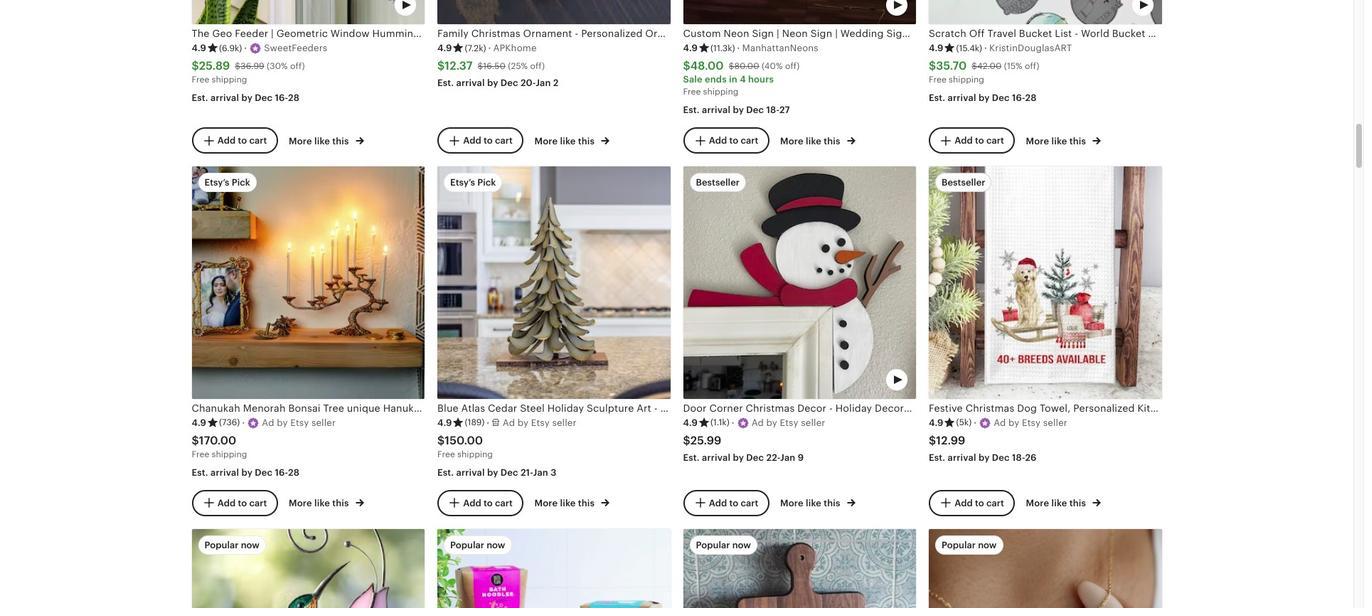 Task type: vqa. For each thing, say whether or not it's contained in the screenshot.
Blue Atlas Cedar Steel Holiday Sculpture Art - FREE Shipping image
yes



Task type: describe. For each thing, give the bounding box(es) containing it.
1 popular now link from the left
[[192, 529, 425, 608]]

16- for 25.89
[[275, 92, 288, 103]]

add to cart button for (11.3k)
[[683, 127, 769, 153]]

hours
[[748, 74, 774, 85]]

now for second popular now link from the right
[[732, 540, 751, 550]]

4.9 for (5k)
[[929, 417, 943, 428]]

popular for charcuterie board personalized christmas gift for couple with handle monogrammed cheese board engagement gift bridal shower gift - 001 image
[[696, 540, 730, 550]]

$ 25.89 $ 36.99 (30% off) free shipping
[[192, 59, 305, 85]]

etsy's pick for 150.00
[[450, 177, 496, 188]]

to for (6.9k)
[[238, 135, 247, 145]]

to for (189)
[[484, 497, 493, 508]]

est. down 25.89
[[192, 92, 208, 103]]

by down the $ 170.00 free shipping in the left bottom of the page
[[241, 467, 253, 478]]

4.9 for (15.4k)
[[929, 42, 943, 53]]

25.89
[[199, 59, 230, 72]]

add to cart button for (5k)
[[929, 490, 1015, 516]]

add to cart for (189)
[[463, 497, 513, 508]]

(736)
[[219, 418, 240, 428]]

more for (15.4k)
[[1026, 136, 1049, 146]]

est. arrival by dec 16-28 for 35.70
[[929, 92, 1037, 103]]

est. arrival by dec 16-28 down the $ 170.00 free shipping in the left bottom of the page
[[192, 467, 299, 478]]

2 now from the left
[[487, 540, 505, 550]]

more for (7.2k)
[[535, 136, 558, 146]]

2 vertical spatial jan
[[533, 467, 548, 478]]

add to cart button for (736)
[[192, 490, 278, 516]]

est. down the sale
[[683, 104, 700, 115]]

12.99
[[936, 434, 966, 447]]

add to cart for (7.2k)
[[463, 135, 513, 145]]

28 for 25.89
[[288, 92, 299, 103]]

free inside $ 48.00 $ 80.00 (40% off) sale ends in 4 hours free shipping
[[683, 87, 701, 97]]

like for (15.4k)
[[1052, 136, 1067, 146]]

more like this link for (5k)
[[1026, 495, 1101, 510]]

(15.4k)
[[956, 43, 982, 53]]

dec inside $ 12.37 $ 16.50 (25% off) est. arrival by dec 20-jan 2
[[501, 78, 518, 88]]

product video element for dog name necklace | personalized dog ears necklace | custom pet jewelry | pet name necklace | pet memorial gift, gift for her,christmas gift image at the right of the page
[[929, 529, 1162, 608]]

$ 48.00 $ 80.00 (40% off) sale ends in 4 hours free shipping
[[683, 59, 800, 97]]

custom neon sign | neon sign | wedding signs | name neon sign | led neon light sign | wedding bridesmaid gifts | wall decor | home decor image
[[683, 0, 916, 24]]

etsy's for 150.00
[[450, 177, 475, 188]]

3 ornament from the left
[[839, 28, 888, 39]]

more like this for (11.3k)
[[780, 136, 843, 146]]

· right (15.4k)
[[984, 42, 987, 53]]

(7.2k)
[[465, 43, 486, 53]]

shipping inside $ 35.70 $ 42.00 (15% off) free shipping
[[949, 75, 984, 85]]

add to cart for (736)
[[217, 497, 267, 508]]

est. arrival by dec 16-28 for 25.89
[[192, 92, 299, 103]]

product video element for charcuterie board personalized christmas gift for couple with handle monogrammed cheese board engagement gift bridal shower gift - 001 image
[[683, 529, 916, 608]]

4.9 for (7.2k)
[[437, 42, 452, 53]]

this for (189)
[[578, 498, 595, 509]]

add to cart button for (15.4k)
[[929, 127, 1015, 153]]

add for (6.9k)
[[217, 135, 236, 145]]

popular for dog name necklace | personalized dog ears necklace | custom pet jewelry | pet name necklace | pet memorial gift, gift for her,christmas gift image at the right of the page
[[942, 540, 976, 550]]

27
[[780, 104, 790, 115]]

festive christmas dog towel, personalized kitchen or bathroom towel for dog mom, holiday decor with dog on a sled image
[[929, 166, 1162, 399]]

arrival down the $ 170.00 free shipping in the left bottom of the page
[[211, 467, 239, 478]]

this for (11.3k)
[[824, 136, 840, 146]]

tree
[[816, 28, 837, 39]]

2 bestseller from the left
[[942, 177, 985, 188]]

cart for (15.4k)
[[986, 135, 1004, 145]]

sale
[[683, 74, 703, 85]]

shipping
[[687, 403, 731, 414]]

est. inside $ 12.37 $ 16.50 (25% off) est. arrival by dec 20-jan 2
[[437, 78, 454, 88]]

dec inside $ 12.99 est. arrival by dec 18-26
[[992, 453, 1010, 463]]

· for (736)
[[242, 417, 245, 428]]

off) for 35.70
[[1025, 61, 1040, 71]]

off) for 48.00
[[785, 61, 800, 71]]

2 popular now from the left
[[450, 540, 505, 550]]

popular for "hummingbird stained glass window hangings christmas gifts hummingbird gift custom stained glass bird suncatcher humming bird feeder" image
[[204, 540, 239, 550]]

free
[[660, 403, 684, 414]]

in
[[729, 74, 738, 85]]

(6.9k)
[[219, 43, 242, 53]]

more like this for (1.1k)
[[780, 498, 843, 509]]

$ inside the $ 170.00 free shipping
[[192, 434, 199, 447]]

steel
[[520, 403, 545, 414]]

pick for 150.00
[[477, 177, 496, 188]]

like for (736)
[[314, 498, 330, 509]]

4.9 for (189)
[[437, 417, 452, 428]]

personalized
[[581, 28, 643, 39]]

(15%
[[1004, 61, 1023, 71]]

42.00
[[977, 61, 1002, 71]]

est. down 35.70
[[929, 92, 946, 103]]

add for (1.1k)
[[709, 497, 727, 508]]

the geo feeder | geometric window hummingbird feeder | sweet feeders | copper | aluminum | modern | home decor | glass bottle | suction cup image
[[192, 0, 425, 24]]

by down $ 25.89 $ 36.99 (30% off) free shipping
[[241, 92, 253, 103]]

product video element for scratch off travel bucket list - world bucket list - national parks bucket list - anniversary gift - christmas gift idea - adventure awaits image at the top
[[929, 0, 1162, 24]]

with
[[697, 28, 719, 39]]

150.00
[[445, 434, 483, 447]]

to for (5k)
[[975, 497, 984, 508]]

· for (189)
[[487, 417, 490, 428]]

more for (5k)
[[1026, 498, 1049, 509]]

$ 25.99 est. arrival by dec 22-jan 9
[[683, 434, 804, 463]]

cart for (7.2k)
[[495, 135, 513, 145]]

2 christmas from the left
[[764, 28, 813, 39]]

holiday
[[547, 403, 584, 414]]

arrival down 35.70
[[948, 92, 976, 103]]

names
[[722, 28, 755, 39]]

add for (189)
[[463, 497, 481, 508]]

door corner christmas decor - holiday decorations - christmas ornament - door corner decor - 3d door corner- snowman door corner image
[[683, 166, 916, 399]]

28 for 35.70
[[1025, 92, 1037, 103]]

shipping inside $ 48.00 $ 80.00 (40% off) sale ends in 4 hours free shipping
[[703, 87, 739, 97]]

more like this link for (11.3k)
[[780, 133, 856, 148]]

25.99
[[691, 434, 722, 447]]

scratch off travel bucket list - world bucket list - national parks bucket list - anniversary gift - christmas gift idea - adventure awaits image
[[929, 0, 1162, 24]]

more like this link for (1.1k)
[[780, 495, 856, 510]]

· for (7.2k)
[[488, 42, 491, 53]]

$ 12.37 $ 16.50 (25% off) est. arrival by dec 20-jan 2
[[437, 59, 559, 88]]

by inside $ 12.37 $ 16.50 (25% off) est. arrival by dec 20-jan 2
[[487, 78, 498, 88]]

by left the 21-
[[487, 467, 498, 478]]

est. inside $ 25.99 est. arrival by dec 22-jan 9
[[683, 453, 700, 463]]

blue atlas cedar steel holiday sculpture art - free shipping
[[437, 403, 731, 414]]

4 popular now link from the left
[[929, 529, 1162, 608]]

48.00
[[690, 59, 724, 72]]

2 popular from the left
[[450, 540, 484, 550]]

add to cart for (11.3k)
[[709, 135, 758, 145]]

more like this link for (15.4k)
[[1026, 133, 1101, 148]]

like for (5k)
[[1052, 498, 1067, 509]]

more like this for (6.9k)
[[289, 136, 351, 146]]

add for (15.4k)
[[955, 135, 973, 145]]

more for (189)
[[535, 498, 558, 509]]

add for (7.2k)
[[463, 135, 481, 145]]

(30%
[[267, 61, 288, 71]]

more for (6.9k)
[[289, 136, 312, 146]]

80.00
[[734, 61, 759, 71]]

more like this link for (189)
[[535, 495, 610, 510]]

shipping inside $ 25.89 $ 36.99 (30% off) free shipping
[[212, 75, 247, 85]]

now for 1st popular now link from the right
[[978, 540, 997, 550]]

cart for (6.9k)
[[249, 135, 267, 145]]

1 horizontal spatial -
[[654, 403, 658, 414]]

(25%
[[508, 61, 528, 71]]

(11.3k)
[[711, 43, 735, 53]]



Task type: locate. For each thing, give the bounding box(es) containing it.
4.9 up 12.99
[[929, 417, 943, 428]]

family christmas ornament - personalized ornament with names - christmas tree ornament image
[[437, 0, 670, 24]]

26
[[1025, 453, 1037, 463]]

etsy's pick for 170.00
[[204, 177, 250, 188]]

christmas up (7.2k)
[[471, 28, 520, 39]]

add for (11.3k)
[[709, 135, 727, 145]]

etsy's
[[204, 177, 229, 188], [450, 177, 475, 188]]

0 horizontal spatial etsy's pick
[[204, 177, 250, 188]]

4 off) from the left
[[1025, 61, 1040, 71]]

1 horizontal spatial bestseller
[[942, 177, 985, 188]]

3 now from the left
[[732, 540, 751, 550]]

ends
[[705, 74, 727, 85]]

like for (189)
[[560, 498, 576, 509]]

free down 25.89
[[192, 75, 209, 85]]

0 vertical spatial 18-
[[766, 104, 780, 115]]

add to cart for (6.9k)
[[217, 135, 267, 145]]

arrival down 12.37
[[456, 78, 485, 88]]

1 off) from the left
[[290, 61, 305, 71]]

off) right (40%
[[785, 61, 800, 71]]

by left 26
[[979, 453, 990, 463]]

more for (736)
[[289, 498, 312, 509]]

to for (7.2k)
[[484, 135, 493, 145]]

1 horizontal spatial christmas
[[764, 28, 813, 39]]

· for (6.9k)
[[244, 42, 247, 53]]

$ inside $ 150.00 free shipping
[[437, 434, 445, 447]]

to for (15.4k)
[[975, 135, 984, 145]]

1 christmas from the left
[[471, 28, 520, 39]]

3 popular now from the left
[[696, 540, 751, 550]]

est. down $ 150.00 free shipping
[[437, 467, 454, 478]]

18- inside $ 12.99 est. arrival by dec 18-26
[[1012, 453, 1025, 463]]

free down 35.70
[[929, 75, 947, 85]]

12.37
[[445, 59, 473, 72]]

28
[[288, 92, 299, 103], [1025, 92, 1037, 103], [288, 467, 299, 478]]

· for (5k)
[[974, 417, 977, 428]]

this for (7.2k)
[[578, 136, 595, 146]]

1 vertical spatial jan
[[780, 453, 796, 463]]

add
[[217, 135, 236, 145], [463, 135, 481, 145], [709, 135, 727, 145], [955, 135, 973, 145], [217, 497, 236, 508], [463, 497, 481, 508], [709, 497, 727, 508], [955, 497, 973, 508]]

(189)
[[465, 418, 485, 428]]

2 pick from the left
[[477, 177, 496, 188]]

to down $ 12.99 est. arrival by dec 18-26
[[975, 497, 984, 508]]

add for (736)
[[217, 497, 236, 508]]

add to cart button down $ 25.99 est. arrival by dec 22-jan 9
[[683, 490, 769, 516]]

· down names
[[737, 42, 740, 53]]

sculpture
[[587, 403, 634, 414]]

add to cart down $ 35.70 $ 42.00 (15% off) free shipping
[[955, 135, 1004, 145]]

0 horizontal spatial ornament
[[523, 28, 572, 39]]

popular now for fourth popular now link from the right
[[204, 540, 260, 550]]

shipping inside the $ 170.00 free shipping
[[212, 450, 247, 460]]

shipping down 25.89
[[212, 75, 247, 85]]

free down 150.00
[[437, 450, 455, 460]]

more for (1.1k)
[[780, 498, 804, 509]]

like for (6.9k)
[[314, 136, 330, 146]]

to down the $ 170.00 free shipping in the left bottom of the page
[[238, 497, 247, 508]]

est. arrival by dec 16-28 down $ 25.89 $ 36.99 (30% off) free shipping
[[192, 92, 299, 103]]

atlas
[[461, 403, 485, 414]]

popular now for 1st popular now link from the right
[[942, 540, 997, 550]]

like for (11.3k)
[[806, 136, 822, 146]]

shipping down 150.00
[[457, 450, 493, 460]]

est. arrival by dec 16-28
[[192, 92, 299, 103], [929, 92, 1037, 103], [192, 467, 299, 478]]

add to cart for (5k)
[[955, 497, 1004, 508]]

4.9 for (11.3k)
[[683, 42, 698, 53]]

more like this for (15.4k)
[[1026, 136, 1089, 146]]

more like this for (5k)
[[1026, 498, 1089, 509]]

more for (11.3k)
[[780, 136, 804, 146]]

16- for 35.70
[[1012, 92, 1025, 103]]

dec inside $ 25.99 est. arrival by dec 22-jan 9
[[746, 453, 764, 463]]

dog name necklace | personalized dog ears necklace | custom pet jewelry | pet name necklace | pet memorial gift, gift for her,christmas gift image
[[929, 529, 1162, 608]]

product video element for door corner christmas decor - holiday decorations - christmas ornament - door corner decor - 3d door corner- snowman door corner image on the right
[[683, 166, 916, 399]]

like for (1.1k)
[[806, 498, 822, 509]]

by
[[487, 78, 498, 88], [241, 92, 253, 103], [979, 92, 990, 103], [733, 104, 744, 115], [733, 453, 744, 463], [979, 453, 990, 463], [241, 467, 253, 478], [487, 467, 498, 478]]

0 horizontal spatial pick
[[232, 177, 250, 188]]

to down $ 25.99 est. arrival by dec 22-jan 9
[[729, 497, 738, 508]]

ornament down family christmas ornament - personalized ornament with names - christmas tree ornament image
[[523, 28, 572, 39]]

9
[[798, 453, 804, 463]]

$
[[192, 59, 199, 72], [437, 59, 445, 72], [683, 59, 690, 72], [929, 59, 936, 72], [235, 61, 241, 71], [478, 61, 483, 71], [729, 61, 734, 71], [972, 61, 977, 71], [192, 434, 199, 447], [437, 434, 445, 447], [683, 434, 691, 447], [929, 434, 936, 447]]

1 etsy's pick from the left
[[204, 177, 250, 188]]

off) inside $ 12.37 $ 16.50 (25% off) est. arrival by dec 20-jan 2
[[530, 61, 545, 71]]

jan left 9
[[780, 453, 796, 463]]

arrival inside $ 12.99 est. arrival by dec 18-26
[[948, 453, 976, 463]]

0 horizontal spatial 18-
[[766, 104, 780, 115]]

to down $ 25.89 $ 36.99 (30% off) free shipping
[[238, 135, 247, 145]]

ornament
[[523, 28, 572, 39], [645, 28, 694, 39], [839, 28, 888, 39]]

est. down 12.37
[[437, 78, 454, 88]]

·
[[244, 42, 247, 53], [488, 42, 491, 53], [737, 42, 740, 53], [984, 42, 987, 53], [242, 417, 245, 428], [487, 417, 490, 428], [732, 417, 734, 428], [974, 417, 977, 428]]

jan inside $ 25.99 est. arrival by dec 22-jan 9
[[780, 453, 796, 463]]

3 off) from the left
[[785, 61, 800, 71]]

1 horizontal spatial ornament
[[645, 28, 694, 39]]

est. down 25.99
[[683, 453, 700, 463]]

to for (11.3k)
[[729, 135, 738, 145]]

add to cart down est. arrival by dec 18-27
[[709, 135, 758, 145]]

this for (15.4k)
[[1070, 136, 1086, 146]]

-
[[575, 28, 578, 39], [758, 28, 761, 39], [654, 403, 658, 414]]

4 popular now from the left
[[942, 540, 997, 550]]

arrival down 12.99
[[948, 453, 976, 463]]

170.00
[[199, 434, 236, 447]]

4.9 up 35.70
[[929, 42, 943, 53]]

18-
[[766, 104, 780, 115], [1012, 453, 1025, 463]]

$ 35.70 $ 42.00 (15% off) free shipping
[[929, 59, 1040, 85]]

arrival inside $ 25.99 est. arrival by dec 22-jan 9
[[702, 453, 731, 463]]

35.70
[[936, 59, 967, 72]]

20-
[[521, 78, 536, 88]]

like
[[314, 136, 330, 146], [560, 136, 576, 146], [806, 136, 822, 146], [1052, 136, 1067, 146], [314, 498, 330, 509], [560, 498, 576, 509], [806, 498, 822, 509], [1052, 498, 1067, 509]]

4.9 for (6.9k)
[[192, 42, 206, 53]]

add to cart button down $ 25.89 $ 36.99 (30% off) free shipping
[[192, 127, 278, 153]]

1 bestseller from the left
[[696, 177, 740, 188]]

christmas down custom neon sign | neon sign | wedding signs | name neon sign | led neon light sign | wedding bridesmaid gifts | wall decor | home decor image
[[764, 28, 813, 39]]

free inside $ 25.89 $ 36.99 (30% off) free shipping
[[192, 75, 209, 85]]

16-
[[275, 92, 288, 103], [1012, 92, 1025, 103], [275, 467, 288, 478]]

christmas
[[471, 28, 520, 39], [764, 28, 813, 39]]

shipping
[[212, 75, 247, 85], [949, 75, 984, 85], [703, 87, 739, 97], [212, 450, 247, 460], [457, 450, 493, 460]]

0 horizontal spatial christmas
[[471, 28, 520, 39]]

0 vertical spatial jan
[[536, 78, 551, 88]]

more like this for (7.2k)
[[535, 136, 597, 146]]

0 horizontal spatial bestseller
[[696, 177, 740, 188]]

add to cart button down est. arrival by dec 18-27
[[683, 127, 769, 153]]

add to cart down the $ 170.00 free shipping in the left bottom of the page
[[217, 497, 267, 508]]

off) inside $ 35.70 $ 42.00 (15% off) free shipping
[[1025, 61, 1040, 71]]

more like this link
[[289, 133, 364, 148], [535, 133, 610, 148], [780, 133, 856, 148], [1026, 133, 1101, 148], [289, 495, 364, 510], [535, 495, 610, 510], [780, 495, 856, 510], [1026, 495, 1101, 510]]

blue atlas cedar steel holiday sculpture art - free shipping image
[[437, 166, 670, 399]]

off) right the (30%
[[290, 61, 305, 71]]

free down 170.00
[[192, 450, 209, 460]]

pick for 170.00
[[232, 177, 250, 188]]

to down $ 35.70 $ 42.00 (15% off) free shipping
[[975, 135, 984, 145]]

2 etsy's pick from the left
[[450, 177, 496, 188]]

charcuterie board personalized christmas gift for couple with handle monogrammed cheese board engagement gift bridal shower gift - 001 image
[[683, 529, 916, 608]]

cart for (189)
[[495, 497, 513, 508]]

arrival down 25.89
[[211, 92, 239, 103]]

popular now link
[[192, 529, 425, 608], [437, 529, 670, 608], [683, 529, 916, 608], [929, 529, 1162, 608]]

add to cart button
[[192, 127, 278, 153], [437, 127, 523, 153], [683, 127, 769, 153], [929, 127, 1015, 153], [192, 490, 278, 516], [437, 490, 523, 516], [683, 490, 769, 516], [929, 490, 1015, 516]]

4.9 down free
[[683, 417, 698, 428]]

more like this for (189)
[[535, 498, 597, 509]]

hummingbird stained glass window hangings christmas gifts hummingbird gift custom stained glass bird suncatcher humming bird feeder image
[[192, 529, 425, 608]]

product video element for the geo feeder | geometric window hummingbird feeder | sweet feeders | copper | aluminum | modern | home decor | glass bottle | suction cup image
[[192, 0, 425, 24]]

arrival inside $ 12.37 $ 16.50 (25% off) est. arrival by dec 20-jan 2
[[456, 78, 485, 88]]

est. arrival by dec 21-jan 3
[[437, 467, 557, 478]]

est. arrival by dec 18-27
[[683, 104, 790, 115]]

1 popular from the left
[[204, 540, 239, 550]]

2
[[553, 78, 559, 88]]

cart
[[249, 135, 267, 145], [495, 135, 513, 145], [741, 135, 758, 145], [986, 135, 1004, 145], [249, 497, 267, 508], [495, 497, 513, 508], [741, 497, 758, 508], [986, 497, 1004, 508]]

shipping down 35.70
[[949, 75, 984, 85]]

· right (6.9k) at left
[[244, 42, 247, 53]]

free inside $ 150.00 free shipping
[[437, 450, 455, 460]]

etsy's pick
[[204, 177, 250, 188], [450, 177, 496, 188]]

jan inside $ 12.37 $ 16.50 (25% off) est. arrival by dec 20-jan 2
[[536, 78, 551, 88]]

ornament right tree
[[839, 28, 888, 39]]

to for (1.1k)
[[729, 497, 738, 508]]

this for (1.1k)
[[824, 498, 840, 509]]

to down $ 12.37 $ 16.50 (25% off) est. arrival by dec 20-jan 2 at the left top of the page
[[484, 135, 493, 145]]

4 popular from the left
[[942, 540, 976, 550]]

more
[[289, 136, 312, 146], [535, 136, 558, 146], [780, 136, 804, 146], [1026, 136, 1049, 146], [289, 498, 312, 509], [535, 498, 558, 509], [780, 498, 804, 509], [1026, 498, 1049, 509]]

$ 12.99 est. arrival by dec 18-26
[[929, 434, 1037, 463]]

arrival down ends
[[702, 104, 731, 115]]

add to cart for (1.1k)
[[709, 497, 758, 508]]

popular now for second popular now link from the right
[[696, 540, 751, 550]]

add to cart button for (6.9k)
[[192, 127, 278, 153]]

arrival down 25.99
[[702, 453, 731, 463]]

· for (1.1k)
[[732, 417, 734, 428]]

pick
[[232, 177, 250, 188], [477, 177, 496, 188]]

add for (5k)
[[955, 497, 973, 508]]

1 horizontal spatial etsy's
[[450, 177, 475, 188]]

by inside $ 25.99 est. arrival by dec 22-jan 9
[[733, 453, 744, 463]]

add to cart button down $ 12.99 est. arrival by dec 18-26
[[929, 490, 1015, 516]]

off)
[[290, 61, 305, 71], [530, 61, 545, 71], [785, 61, 800, 71], [1025, 61, 1040, 71]]

2 horizontal spatial ornament
[[839, 28, 888, 39]]

add to cart button for (189)
[[437, 490, 523, 516]]

cart for (11.3k)
[[741, 135, 758, 145]]

4.9 up 25.89
[[192, 42, 206, 53]]

jan left 3
[[533, 467, 548, 478]]

shipping down 170.00
[[212, 450, 247, 460]]

1 etsy's from the left
[[204, 177, 229, 188]]

$ 170.00 free shipping
[[192, 434, 247, 460]]

add to cart down $ 25.89 $ 36.99 (30% off) free shipping
[[217, 135, 267, 145]]

add to cart button down $ 35.70 $ 42.00 (15% off) free shipping
[[929, 127, 1015, 153]]

etsy's for 170.00
[[204, 177, 229, 188]]

bath noodles - 100% natural and vegan body wash image
[[437, 529, 670, 608]]

4.9 down blue
[[437, 417, 452, 428]]

to down est. arrival by dec 21-jan 3
[[484, 497, 493, 508]]

bestseller
[[696, 177, 740, 188], [942, 177, 985, 188]]

4.9 up 170.00
[[192, 417, 206, 428]]

· right (736)
[[242, 417, 245, 428]]

1 vertical spatial 18-
[[1012, 453, 1025, 463]]

· right "(189)"
[[487, 417, 490, 428]]

shipping inside $ 150.00 free shipping
[[457, 450, 493, 460]]

add to cart down $ 12.99 est. arrival by dec 18-26
[[955, 497, 1004, 508]]

to down est. arrival by dec 18-27
[[729, 135, 738, 145]]

to
[[238, 135, 247, 145], [484, 135, 493, 145], [729, 135, 738, 145], [975, 135, 984, 145], [238, 497, 247, 508], [484, 497, 493, 508], [729, 497, 738, 508], [975, 497, 984, 508]]

add to cart down $ 25.99 est. arrival by dec 22-jan 9
[[709, 497, 758, 508]]

- down family christmas ornament - personalized ornament with names - christmas tree ornament image
[[575, 28, 578, 39]]

2 off) from the left
[[530, 61, 545, 71]]

product video element
[[192, 0, 425, 24], [683, 0, 916, 24], [929, 0, 1162, 24], [683, 166, 916, 399], [192, 529, 425, 608], [683, 529, 916, 608], [929, 529, 1162, 608]]

3 popular from the left
[[696, 540, 730, 550]]

by down 16.50
[[487, 78, 498, 88]]

- right names
[[758, 28, 761, 39]]

1 horizontal spatial 18-
[[1012, 453, 1025, 463]]

1 ornament from the left
[[523, 28, 572, 39]]

this for (5k)
[[1070, 498, 1086, 509]]

to for (736)
[[238, 497, 247, 508]]

4.9
[[192, 42, 206, 53], [437, 42, 452, 53], [683, 42, 698, 53], [929, 42, 943, 53], [192, 417, 206, 428], [437, 417, 452, 428], [683, 417, 698, 428], [929, 417, 943, 428]]

est. arrival by dec 16-28 down $ 35.70 $ 42.00 (15% off) free shipping
[[929, 92, 1037, 103]]

family
[[437, 28, 469, 39]]

2 popular now link from the left
[[437, 529, 670, 608]]

add to cart for (15.4k)
[[955, 135, 1004, 145]]

1 horizontal spatial pick
[[477, 177, 496, 188]]

0 horizontal spatial etsy's
[[204, 177, 229, 188]]

2 etsy's from the left
[[450, 177, 475, 188]]

2 horizontal spatial -
[[758, 28, 761, 39]]

0 horizontal spatial -
[[575, 28, 578, 39]]

4
[[740, 74, 746, 85]]

off) right (15%
[[1025, 61, 1040, 71]]

16.50
[[483, 61, 506, 71]]

more like this
[[289, 136, 351, 146], [535, 136, 597, 146], [780, 136, 843, 146], [1026, 136, 1089, 146], [289, 498, 351, 509], [535, 498, 597, 509], [780, 498, 843, 509], [1026, 498, 1089, 509]]

$ inside $ 12.99 est. arrival by dec 18-26
[[929, 434, 936, 447]]

est.
[[437, 78, 454, 88], [192, 92, 208, 103], [929, 92, 946, 103], [683, 104, 700, 115], [683, 453, 700, 463], [929, 453, 946, 463], [192, 467, 208, 478], [437, 467, 454, 478]]

arrival down $ 150.00 free shipping
[[456, 467, 485, 478]]

by inside $ 12.99 est. arrival by dec 18-26
[[979, 453, 990, 463]]

3 popular now link from the left
[[683, 529, 916, 608]]

this
[[332, 136, 349, 146], [578, 136, 595, 146], [824, 136, 840, 146], [1070, 136, 1086, 146], [332, 498, 349, 509], [578, 498, 595, 509], [824, 498, 840, 509], [1070, 498, 1086, 509]]

est. down the $ 170.00 free shipping in the left bottom of the page
[[192, 467, 208, 478]]

more like this link for (736)
[[289, 495, 364, 510]]

4.9 down family
[[437, 42, 452, 53]]

add to cart down est. arrival by dec 21-jan 3
[[463, 497, 513, 508]]

product video element for custom neon sign | neon sign | wedding signs | name neon sign | led neon light sign | wedding bridesmaid gifts | wall decor | home decor image
[[683, 0, 916, 24]]

add to cart button for (1.1k)
[[683, 490, 769, 516]]

cedar
[[488, 403, 517, 414]]

add to cart down $ 12.37 $ 16.50 (25% off) est. arrival by dec 20-jan 2 at the left top of the page
[[463, 135, 513, 145]]

est. inside $ 12.99 est. arrival by dec 18-26
[[929, 453, 946, 463]]

free inside $ 35.70 $ 42.00 (15% off) free shipping
[[929, 75, 947, 85]]

est. down 12.99
[[929, 453, 946, 463]]

like for (7.2k)
[[560, 136, 576, 146]]

add to cart button down $ 12.37 $ 16.50 (25% off) est. arrival by dec 20-jan 2 at the left top of the page
[[437, 127, 523, 153]]

product video element for "hummingbird stained glass window hangings christmas gifts hummingbird gift custom stained glass bird suncatcher humming bird feeder" image
[[192, 529, 425, 608]]

add to cart
[[217, 135, 267, 145], [463, 135, 513, 145], [709, 135, 758, 145], [955, 135, 1004, 145], [217, 497, 267, 508], [463, 497, 513, 508], [709, 497, 758, 508], [955, 497, 1004, 508]]

blue
[[437, 403, 459, 414]]

· right (7.2k)
[[488, 42, 491, 53]]

chanukah menorah bonsai tree unique hanukkah menorah modern rustic look jewish home decor holiday decoration image
[[192, 166, 425, 399]]

$ 150.00 free shipping
[[437, 434, 493, 460]]

by down 4
[[733, 104, 744, 115]]

art
[[637, 403, 651, 414]]

off) inside $ 48.00 $ 80.00 (40% off) sale ends in 4 hours free shipping
[[785, 61, 800, 71]]

jan
[[536, 78, 551, 88], [780, 453, 796, 463], [533, 467, 548, 478]]

36.99
[[241, 61, 264, 71]]

dec
[[501, 78, 518, 88], [255, 92, 273, 103], [992, 92, 1010, 103], [746, 104, 764, 115], [746, 453, 764, 463], [992, 453, 1010, 463], [255, 467, 273, 478], [501, 467, 518, 478]]

family christmas ornament - personalized ornament with names - christmas tree ornament
[[437, 28, 888, 39]]

$ inside $ 25.99 est. arrival by dec 22-jan 9
[[683, 434, 691, 447]]

cart for (736)
[[249, 497, 267, 508]]

popular
[[204, 540, 239, 550], [450, 540, 484, 550], [696, 540, 730, 550], [942, 540, 976, 550]]

- right art
[[654, 403, 658, 414]]

off) inside $ 25.89 $ 36.99 (30% off) free shipping
[[290, 61, 305, 71]]

add to cart button for (7.2k)
[[437, 127, 523, 153]]

free inside the $ 170.00 free shipping
[[192, 450, 209, 460]]

3
[[551, 467, 557, 478]]

· for (11.3k)
[[737, 42, 740, 53]]

1 now from the left
[[241, 540, 260, 550]]

more like this for (736)
[[289, 498, 351, 509]]

1 horizontal spatial etsy's pick
[[450, 177, 496, 188]]

4 now from the left
[[978, 540, 997, 550]]

2 ornament from the left
[[645, 28, 694, 39]]

ornament left with
[[645, 28, 694, 39]]

add to cart button down the $ 170.00 free shipping in the left bottom of the page
[[192, 490, 278, 516]]

by down $ 35.70 $ 42.00 (15% off) free shipping
[[979, 92, 990, 103]]

by left 22-
[[733, 453, 744, 463]]

free
[[192, 75, 209, 85], [929, 75, 947, 85], [683, 87, 701, 97], [192, 450, 209, 460], [437, 450, 455, 460]]

jan left 2
[[536, 78, 551, 88]]

1 popular now from the left
[[204, 540, 260, 550]]

cart for (5k)
[[986, 497, 1004, 508]]

(1.1k)
[[711, 418, 730, 428]]

(5k)
[[956, 418, 972, 428]]

shipping down ends
[[703, 87, 739, 97]]

(40%
[[762, 61, 783, 71]]

· right (1.1k)
[[732, 417, 734, 428]]

arrival
[[456, 78, 485, 88], [211, 92, 239, 103], [948, 92, 976, 103], [702, 104, 731, 115], [702, 453, 731, 463], [948, 453, 976, 463], [211, 467, 239, 478], [456, 467, 485, 478]]

now
[[241, 540, 260, 550], [487, 540, 505, 550], [732, 540, 751, 550], [978, 540, 997, 550]]

21-
[[521, 467, 533, 478]]

4.9 down with
[[683, 42, 698, 53]]

popular now
[[204, 540, 260, 550], [450, 540, 505, 550], [696, 540, 751, 550], [942, 540, 997, 550]]

add to cart button down est. arrival by dec 21-jan 3
[[437, 490, 523, 516]]

off) right the (25%
[[530, 61, 545, 71]]

this for (6.9k)
[[332, 136, 349, 146]]

22-
[[766, 453, 780, 463]]

1 pick from the left
[[232, 177, 250, 188]]

free down the sale
[[683, 87, 701, 97]]

· right (5k)
[[974, 417, 977, 428]]



